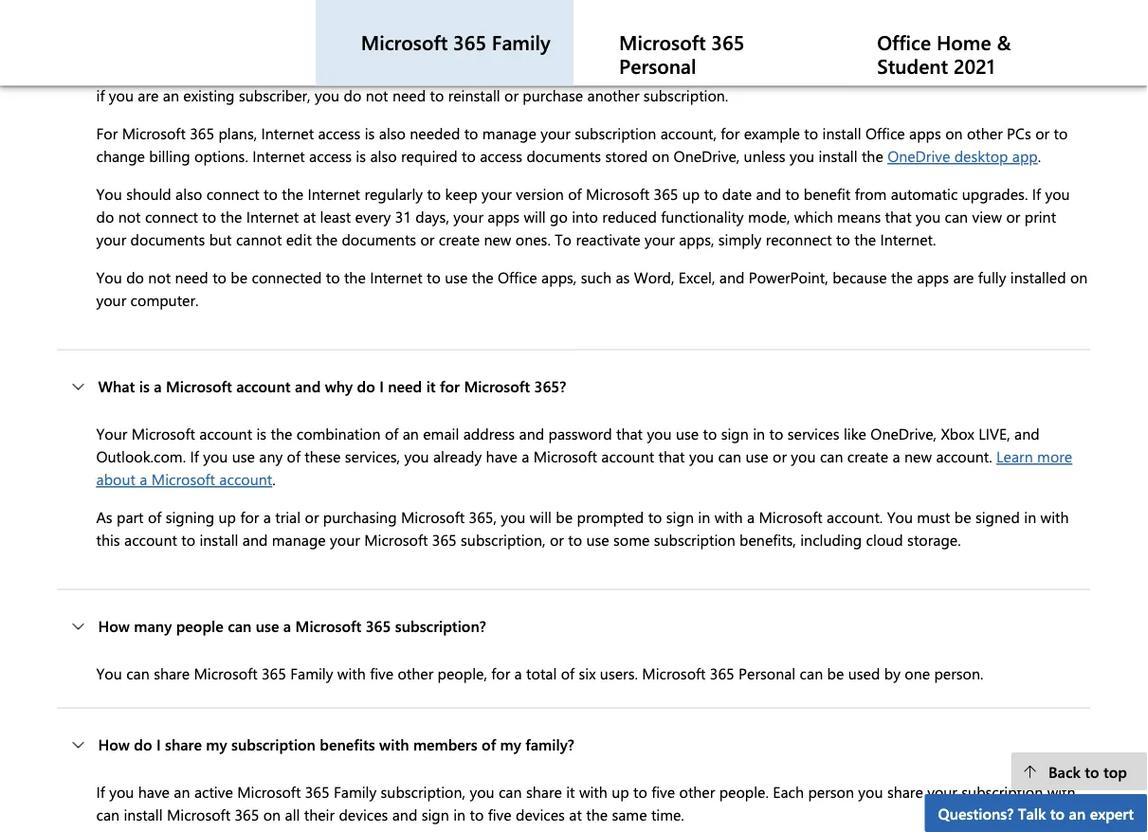 Task type: vqa. For each thing, say whether or not it's contained in the screenshot.
How within "dropdown button"
yes



Task type: describe. For each thing, give the bounding box(es) containing it.
already
[[433, 446, 482, 467]]

your inside for microsoft 365 plans, internet access is also needed to manage your subscription account, for example to install office apps on other pcs or to change billing options. internet access is also required to access documents stored on onedrive, unless you install the
[[541, 123, 571, 143]]

reduced
[[602, 206, 657, 227]]

subscription, inside if you have an active microsoft 365 family subscription, you can share it with up to five other people. each person you share your subscription with can install microsoft 365 on all their devices and sign in to five devices at the same time.
[[381, 782, 466, 802]]

services inside your microsoft account is the combination of an email address and password that you use to sign in to services like onedrive, xbox live, and outlook.com. if you use any of these services, you already have a microsoft account that you can use or you can create a new account.
[[788, 423, 840, 444]]

access inside is internet access required for microsoft 365? dropdown button
[[172, 15, 215, 35]]

example
[[744, 123, 800, 143]]

office inside you do not need to be connected to the internet to use the office apps, such as word, excel, and powerpoint, because the apps are fully installed on your computer.
[[498, 267, 537, 287]]

share down family?
[[526, 782, 562, 802]]

family inside if you have an active microsoft 365 family subscription, you can share it with up to five other people. each person you share your subscription with can install microsoft 365 on all their devices and sign in to five devices at the same time.
[[334, 782, 377, 802]]

any
[[259, 446, 283, 467]]

as part of signing up for a trial or purchasing microsoft 365, you will be prompted to sign in with a microsoft account. you must be signed in with this account to install and manage your microsoft 365 subscription, or to use some subscription benefits, including cloud storage.
[[96, 507, 1069, 550]]

learn more about a microsoft account
[[96, 446, 1073, 489]]

or right trial
[[305, 507, 319, 527]]

apps, inside you should also connect to the internet regularly to keep your version of microsoft 365 up to date and to benefit from automatic upgrades. if you do not connect to the internet at least every 31 days, your apps will go into reduced functionality mode, which means that you can view or print your documents but cannot edit the documents or create new ones. to reactivate your apps, simply reconnect to the internet.
[[679, 229, 714, 249]]

simply
[[719, 229, 762, 249]]

not inside you should also connect to the internet regularly to keep your version of microsoft 365 up to date and to benefit from automatic upgrades. if you do not connect to the internet at least every 31 days, your apps will go into reduced functionality mode, which means that you can view or print your documents but cannot edit the documents or create new ones. to reactivate your apps, simply reconnect to the internet.
[[118, 206, 141, 227]]

your down the should
[[96, 229, 126, 249]]

such
[[581, 267, 612, 287]]

and inside if you have an active microsoft 365 family subscription, you can share it with up to five other people. each person you share your subscription with can install microsoft 365 on all their devices and sign in to five devices at the same time.
[[392, 805, 418, 825]]

people.
[[719, 782, 769, 802]]

with inside dropdown button
[[379, 734, 409, 755]]

should
[[126, 183, 171, 204]]

0 vertical spatial family
[[492, 29, 551, 55]]

365 inside internet access is required to install and activate all the latest releases of apps and services included in all microsoft 365 subscription plans. note that if you are an existing subscriber, you do not need to reinstall or purchase another subscription.
[[868, 62, 893, 83]]

create inside you should also connect to the internet regularly to keep your version of microsoft 365 up to date and to benefit from automatic upgrades. if you do not connect to the internet at least every 31 days, your apps will go into reduced functionality mode, which means that you can view or print your documents but cannot edit the documents or create new ones. to reactivate your apps, simply reconnect to the internet.
[[439, 229, 480, 249]]

up inside if you have an active microsoft 365 family subscription, you can share it with up to five other people. each person you share your subscription with can install microsoft 365 on all their devices and sign in to five devices at the same time.
[[612, 782, 629, 802]]

unless
[[744, 146, 786, 166]]

or left some
[[550, 530, 564, 550]]

use inside "as part of signing up for a trial or purchasing microsoft 365, you will be prompted to sign in with a microsoft account. you must be signed in with this account to install and manage your microsoft 365 subscription, or to use some subscription benefits, including cloud storage."
[[586, 530, 609, 550]]

is up regularly
[[356, 146, 366, 166]]

note
[[1025, 62, 1059, 83]]

do inside you do not need to be connected to the internet to use the office apps, such as word, excel, and powerpoint, because the apps are fully installed on your computer.
[[126, 267, 144, 287]]

you can share microsoft 365 family with five other people, for a total of six users. microsoft 365 personal can be used by one person.
[[96, 663, 984, 684]]

because
[[833, 267, 887, 287]]

total
[[526, 663, 557, 684]]

with right signed
[[1041, 507, 1069, 527]]

1 my from the left
[[206, 734, 227, 755]]

expert
[[1090, 803, 1134, 824]]

for right people,
[[491, 663, 510, 684]]

billing
[[149, 146, 190, 166]]

releases
[[506, 62, 560, 83]]

and left activate
[[336, 62, 361, 83]]

xbox
[[941, 423, 975, 444]]

internet inside you do not need to be connected to the internet to use the office apps, such as word, excel, and powerpoint, because the apps are fully installed on your computer.
[[370, 267, 423, 287]]

is down activate
[[365, 123, 375, 143]]

0 horizontal spatial i
[[156, 734, 161, 755]]

is internet access required for microsoft 365?
[[98, 15, 408, 35]]

can inside dropdown button
[[228, 616, 252, 636]]

office home & student 2021
[[877, 29, 1011, 79]]

are inside you do not need to be connected to the internet to use the office apps, such as word, excel, and powerpoint, because the apps are fully installed on your computer.
[[953, 267, 974, 287]]

or inside internet access is required to install and activate all the latest releases of apps and services included in all microsoft 365 subscription plans. note that if you are an existing subscriber, you do not need to reinstall or purchase another subscription.
[[504, 85, 519, 105]]

your down keep
[[453, 206, 484, 227]]

pcs
[[1007, 123, 1031, 143]]

of inside dropdown button
[[482, 734, 496, 755]]

your right keep
[[482, 183, 512, 204]]

version
[[516, 183, 564, 204]]

the down internet.
[[891, 267, 913, 287]]

you inside for microsoft 365 plans, internet access is also needed to manage your subscription account, for example to install office apps on other pcs or to change billing options. internet access is also required to access documents stored on onedrive, unless you install the
[[790, 146, 815, 166]]

on right stored on the top right of the page
[[652, 146, 670, 166]]

password
[[549, 423, 612, 444]]

office inside office home & student 2021
[[877, 29, 931, 55]]

you for you can share microsoft 365 family with five other people, for a total of six users. microsoft 365 personal can be used by one person.
[[96, 663, 122, 684]]

benefits
[[320, 734, 375, 755]]

microsoft inside microsoft 365 personal
[[619, 29, 706, 55]]

plans,
[[219, 123, 257, 143]]

365 inside "as part of signing up for a trial or purchasing microsoft 365, you will be prompted to sign in with a microsoft account. you must be signed in with this account to install and manage your microsoft 365 subscription, or to use some subscription benefits, including cloud storage."
[[432, 530, 457, 550]]

an inside if you have an active microsoft 365 family subscription, you can share it with up to five other people. each person you share your subscription with can install microsoft 365 on all their devices and sign in to five devices at the same time.
[[174, 782, 190, 802]]

of inside "as part of signing up for a trial or purchasing microsoft 365, you will be prompted to sign in with a microsoft account. you must be signed in with this account to install and manage your microsoft 365 subscription, or to use some subscription benefits, including cloud storage."
[[148, 507, 161, 527]]

with up benefits
[[337, 663, 366, 684]]

0 vertical spatial i
[[379, 376, 384, 396]]

latest
[[466, 62, 502, 83]]

other inside if you have an active microsoft 365 family subscription, you can share it with up to five other people. each person you share your subscription with can install microsoft 365 on all their devices and sign in to five devices at the same time.
[[679, 782, 715, 802]]

office inside for microsoft 365 plans, internet access is also needed to manage your subscription account, for example to install office apps on other pcs or to change billing options. internet access is also required to access documents stored on onedrive, unless you install the
[[866, 123, 905, 143]]

people
[[176, 616, 224, 636]]

a inside learn more about a microsoft account
[[140, 469, 147, 489]]

0 horizontal spatial documents
[[130, 229, 205, 249]]

sign inside if you have an active microsoft 365 family subscription, you can share it with up to five other people. each person you share your subscription with can install microsoft 365 on all their devices and sign in to five devices at the same time.
[[422, 805, 449, 825]]

2 vertical spatial five
[[488, 805, 512, 825]]

installed
[[1011, 267, 1066, 287]]

and inside you should also connect to the internet regularly to keep your version of microsoft 365 up to date and to benefit from automatic upgrades. if you do not connect to the internet at least every 31 days, your apps will go into reduced functionality mode, which means that you can view or print your documents but cannot edit the documents or create new ones. to reactivate your apps, simply reconnect to the internet.
[[756, 183, 781, 204]]

apps inside you do not need to be connected to the internet to use the office apps, such as word, excel, and powerpoint, because the apps are fully installed on your computer.
[[917, 267, 949, 287]]

the down keep
[[472, 267, 494, 287]]

needed
[[410, 123, 460, 143]]

new inside you should also connect to the internet regularly to keep your version of microsoft 365 up to date and to benefit from automatic upgrades. if you do not connect to the internet at least every 31 days, your apps will go into reduced functionality mode, which means that you can view or print your documents but cannot edit the documents or create new ones. to reactivate your apps, simply reconnect to the internet.
[[484, 229, 511, 249]]

2021
[[954, 53, 995, 79]]

email
[[423, 423, 459, 444]]

it inside if you have an active microsoft 365 family subscription, you can share it with up to five other people. each person you share your subscription with can install microsoft 365 on all their devices and sign in to five devices at the same time.
[[566, 782, 575, 802]]

1 horizontal spatial connect
[[206, 183, 260, 204]]

upgrades.
[[962, 183, 1028, 204]]

365 inside dropdown button
[[366, 616, 391, 636]]

connected
[[252, 267, 322, 287]]

their
[[304, 805, 335, 825]]

go
[[550, 206, 568, 227]]

automatic
[[891, 183, 958, 204]]

the up edit
[[282, 183, 304, 204]]

more
[[1037, 446, 1073, 467]]

can inside you should also connect to the internet regularly to keep your version of microsoft 365 up to date and to benefit from automatic upgrades. if you do not connect to the internet at least every 31 days, your apps will go into reduced functionality mode, which means that you can view or print your documents but cannot edit the documents or create new ones. to reactivate your apps, simply reconnect to the internet.
[[945, 206, 968, 227]]

days,
[[416, 206, 449, 227]]

microsoft inside dropdown button
[[306, 15, 372, 35]]

excel,
[[679, 267, 715, 287]]

print
[[1025, 206, 1056, 227]]

onedrive
[[888, 146, 950, 166]]

if inside your microsoft account is the combination of an email address and password that you use to sign in to services like onedrive, xbox live, and outlook.com. if you use any of these services, you already have a microsoft account that you can use or you can create a new account.
[[190, 446, 199, 467]]

install inside "as part of signing up for a trial or purchasing microsoft 365, you will be prompted to sign in with a microsoft account. you must be signed in with this account to install and manage your microsoft 365 subscription, or to use some subscription benefits, including cloud storage."
[[200, 530, 238, 550]]

how for how many people can use a microsoft 365 subscription?
[[98, 616, 130, 636]]

back
[[1049, 761, 1081, 782]]

how do i share my subscription benefits with members of my family? button
[[57, 709, 1090, 781]]

1 vertical spatial personal
[[739, 663, 796, 684]]

view
[[972, 206, 1002, 227]]

people,
[[438, 663, 487, 684]]

microsoft inside for microsoft 365 plans, internet access is also needed to manage your subscription account, for example to install office apps on other pcs or to change billing options. internet access is also required to access documents stored on onedrive, unless you install the
[[122, 123, 186, 143]]

trial
[[275, 507, 301, 527]]

stored
[[605, 146, 648, 166]]

person
[[808, 782, 854, 802]]

with up benefits,
[[715, 507, 743, 527]]

student
[[877, 53, 948, 79]]

2 my from the left
[[500, 734, 521, 755]]

members
[[413, 734, 478, 755]]

or right view
[[1006, 206, 1021, 227]]

signing
[[166, 507, 214, 527]]

you inside "as part of signing up for a trial or purchasing microsoft 365, you will be prompted to sign in with a microsoft account. you must be signed in with this account to install and manage your microsoft 365 subscription, or to use some subscription benefits, including cloud storage."
[[501, 507, 526, 527]]

the down the means
[[855, 229, 876, 249]]

how for how do i share my subscription benefits with members of my family?
[[98, 734, 130, 755]]

but
[[209, 229, 232, 249]]

be right must
[[955, 507, 971, 527]]

of up "services,"
[[385, 423, 398, 444]]

have inside if you have an active microsoft 365 family subscription, you can share it with up to five other people. each person you share your subscription with can install microsoft 365 on all their devices and sign in to five devices at the same time.
[[138, 782, 170, 802]]

that inside internet access is required to install and activate all the latest releases of apps and services included in all microsoft 365 subscription plans. note that if you are an existing subscriber, you do not need to reinstall or purchase another subscription.
[[1063, 62, 1089, 83]]

share right person on the bottom of page
[[887, 782, 923, 802]]

account inside dropdown button
[[236, 376, 291, 396]]

sign inside your microsoft account is the combination of an email address and password that you use to sign in to services like onedrive, xbox live, and outlook.com. if you use any of these services, you already have a microsoft account that you can use or you can create a new account.
[[721, 423, 749, 444]]

this
[[96, 530, 120, 550]]

your down reduced
[[645, 229, 675, 249]]

how many people can use a microsoft 365 subscription? button
[[57, 590, 1090, 662]]

need inside you do not need to be connected to the internet to use the office apps, such as word, excel, and powerpoint, because the apps are fully installed on your computer.
[[175, 267, 208, 287]]

for inside dropdown button
[[440, 376, 460, 396]]

subscription inside for microsoft 365 plans, internet access is also needed to manage your subscription account, for example to install office apps on other pcs or to change billing options. internet access is also required to access documents stored on onedrive, unless you install the
[[575, 123, 656, 143]]

0 horizontal spatial other
[[398, 663, 434, 684]]

ones.
[[516, 229, 551, 249]]

your microsoft account is the combination of an email address and password that you use to sign in to services like onedrive, xbox live, and outlook.com. if you use any of these services, you already have a microsoft account that you can use or you can create a new account.
[[96, 423, 1040, 467]]

internet access is required to install and activate all the latest releases of apps and services included in all microsoft 365 subscription plans. note that if you are an existing subscriber, you do not need to reinstall or purchase another subscription.
[[96, 62, 1089, 105]]

account up signing
[[199, 423, 252, 444]]

what
[[98, 376, 135, 396]]

activate
[[365, 62, 417, 83]]

share down many
[[154, 663, 190, 684]]

account inside "as part of signing up for a trial or purchasing microsoft 365, you will be prompted to sign in with a microsoft account. you must be signed in with this account to install and manage your microsoft 365 subscription, or to use some subscription benefits, including cloud storage."
[[124, 530, 177, 550]]

account,
[[661, 123, 717, 143]]

top
[[1104, 761, 1127, 782]]

required for to
[[214, 62, 271, 83]]

subscriber,
[[239, 85, 311, 105]]

same
[[612, 805, 647, 825]]

with down how do i share my subscription benefits with members of my family? dropdown button
[[579, 782, 608, 802]]

subscription inside if you have an active microsoft 365 family subscription, you can share it with up to five other people. each person you share your subscription with can install microsoft 365 on all their devices and sign in to five devices at the same time.
[[962, 782, 1043, 802]]

&
[[997, 29, 1011, 55]]

keep
[[445, 183, 478, 204]]

internet up least
[[308, 183, 360, 204]]

internet.
[[880, 229, 936, 249]]

fully
[[978, 267, 1006, 287]]

the inside internet access is required to install and activate all the latest releases of apps and services included in all microsoft 365 subscription plans. note that if you are an existing subscriber, you do not need to reinstall or purchase another subscription.
[[440, 62, 462, 83]]

subscription?
[[395, 616, 486, 636]]

account inside learn more about a microsoft account
[[219, 469, 272, 489]]

as
[[96, 507, 112, 527]]

from
[[855, 183, 887, 204]]

by
[[884, 663, 901, 684]]

which
[[794, 206, 833, 227]]

of right "any"
[[287, 446, 301, 467]]

learn more about a microsoft account link
[[96, 446, 1073, 489]]

need inside dropdown button
[[388, 376, 422, 396]]

need inside internet access is required to install and activate all the latest releases of apps and services included in all microsoft 365 subscription plans. note that if you are an existing subscriber, you do not need to reinstall or purchase another subscription.
[[392, 85, 426, 105]]

purchasing
[[323, 507, 397, 527]]

into
[[572, 206, 598, 227]]

learn
[[997, 446, 1033, 467]]

internet down plans,
[[252, 146, 305, 166]]

will inside you should also connect to the internet regularly to keep your version of microsoft 365 up to date and to benefit from automatic upgrades. if you do not connect to the internet at least every 31 days, your apps will go into reduced functionality mode, which means that you can view or print your documents but cannot edit the documents or create new ones. to reactivate your apps, simply reconnect to the internet.
[[524, 206, 546, 227]]

new inside your microsoft account is the combination of an email address and password that you use to sign in to services like onedrive, xbox live, and outlook.com. if you use any of these services, you already have a microsoft account that you can use or you can create a new account.
[[905, 446, 932, 467]]

internet down subscriber,
[[261, 123, 314, 143]]

are inside internet access is required to install and activate all the latest releases of apps and services included in all microsoft 365 subscription plans. note that if you are an existing subscriber, you do not need to reinstall or purchase another subscription.
[[138, 85, 159, 105]]

and up another
[[618, 62, 643, 83]]

0 vertical spatial also
[[379, 123, 406, 143]]

users.
[[600, 663, 638, 684]]

for inside dropdown button
[[282, 15, 302, 35]]

1 horizontal spatial all
[[421, 62, 436, 83]]

you should also connect to the internet regularly to keep your version of microsoft 365 up to date and to benefit from automatic upgrades. if you do not connect to the internet at least every 31 days, your apps will go into reduced functionality mode, which means that you can view or print your documents but cannot edit the documents or create new ones. to reactivate your apps, simply reconnect to the internet.
[[96, 183, 1070, 249]]

of inside you should also connect to the internet regularly to keep your version of microsoft 365 up to date and to benefit from automatic upgrades. if you do not connect to the internet at least every 31 days, your apps will go into reduced functionality mode, which means that you can view or print your documents but cannot edit the documents or create new ones. to reactivate your apps, simply reconnect to the internet.
[[568, 183, 582, 204]]

365 inside you should also connect to the internet regularly to keep your version of microsoft 365 up to date and to benefit from automatic upgrades. if you do not connect to the internet at least every 31 days, your apps will go into reduced functionality mode, which means that you can view or print your documents but cannot edit the documents or create new ones. to reactivate your apps, simply reconnect to the internet.
[[654, 183, 678, 204]]

1 vertical spatial family
[[290, 663, 333, 684]]

0 vertical spatial five
[[370, 663, 394, 684]]

as
[[616, 267, 630, 287]]

internet
[[113, 15, 168, 35]]

at inside you should also connect to the internet regularly to keep your version of microsoft 365 up to date and to benefit from automatic upgrades. if you do not connect to the internet at least every 31 days, your apps will go into reduced functionality mode, which means that you can view or print your documents but cannot edit the documents or create new ones. to reactivate your apps, simply reconnect to the internet.
[[303, 206, 316, 227]]

2 horizontal spatial all
[[781, 62, 796, 83]]



Task type: locate. For each thing, give the bounding box(es) containing it.
subscription left benefits
[[231, 734, 316, 755]]

1 horizontal spatial five
[[488, 805, 512, 825]]

your inside you do not need to be connected to the internet to use the office apps, such as word, excel, and powerpoint, because the apps are fully installed on your computer.
[[96, 290, 126, 310]]

required inside dropdown button
[[219, 15, 278, 35]]

onedrive, inside your microsoft account is the combination of an email address and password that you use to sign in to services like onedrive, xbox live, and outlook.com. if you use any of these services, you already have a microsoft account that you can use or you can create a new account.
[[871, 423, 937, 444]]

0 horizontal spatial devices
[[339, 805, 388, 825]]

your down purchase
[[541, 123, 571, 143]]

an left active
[[174, 782, 190, 802]]

2 vertical spatial also
[[176, 183, 202, 204]]

family?
[[526, 734, 574, 755]]

be left prompted
[[556, 507, 573, 527]]

an inside dropdown button
[[1069, 803, 1086, 824]]

talk
[[1018, 803, 1046, 824]]

apps up onedrive
[[909, 123, 941, 143]]

every
[[355, 206, 391, 227]]

reactivate
[[576, 229, 641, 249]]

0 vertical spatial personal
[[619, 53, 696, 79]]

and down members
[[392, 805, 418, 825]]

onedrive, inside for microsoft 365 plans, internet access is also needed to manage your subscription account, for example to install office apps on other pcs or to change billing options. internet access is also required to access documents stored on onedrive, unless you install the
[[674, 146, 740, 166]]

like
[[844, 423, 867, 444]]

you inside you should also connect to the internet regularly to keep your version of microsoft 365 up to date and to benefit from automatic upgrades. if you do not connect to the internet at least every 31 days, your apps will go into reduced functionality mode, which means that you can view or print your documents but cannot edit the documents or create new ones. to reactivate your apps, simply reconnect to the internet.
[[96, 183, 122, 204]]

of left 'six'
[[561, 663, 575, 684]]

1 horizontal spatial it
[[566, 782, 575, 802]]

you for you do not need to be connected to the internet to use the office apps, such as word, excel, and powerpoint, because the apps are fully installed on your computer.
[[96, 267, 122, 287]]

1 vertical spatial create
[[848, 446, 889, 467]]

sign
[[721, 423, 749, 444], [666, 507, 694, 527], [422, 805, 449, 825]]

and inside you do not need to be connected to the internet to use the office apps, such as word, excel, and powerpoint, because the apps are fully installed on your computer.
[[719, 267, 745, 287]]

1 horizontal spatial at
[[569, 805, 582, 825]]

use inside dropdown button
[[256, 616, 279, 636]]

your
[[96, 423, 127, 444]]

internet up if
[[96, 62, 149, 83]]

the down every
[[344, 267, 366, 287]]

or down the releases
[[504, 85, 519, 105]]

2 vertical spatial other
[[679, 782, 715, 802]]

0 vertical spatial will
[[524, 206, 546, 227]]

subscription, inside "as part of signing up for a trial or purchasing microsoft 365, you will be prompted to sign in with a microsoft account. you must be signed in with this account to install and manage your microsoft 365 subscription, or to use some subscription benefits, including cloud storage."
[[461, 530, 546, 550]]

will up ones.
[[524, 206, 546, 227]]

have
[[486, 446, 518, 467], [138, 782, 170, 802]]

my up active
[[206, 734, 227, 755]]

365
[[453, 29, 486, 55], [711, 29, 745, 55], [868, 62, 893, 83], [190, 123, 214, 143], [654, 183, 678, 204], [432, 530, 457, 550], [366, 616, 391, 636], [262, 663, 286, 684], [710, 663, 735, 684], [305, 782, 330, 802], [235, 805, 259, 825]]

or up benefits,
[[773, 446, 787, 467]]

included
[[703, 62, 761, 83]]

of right part
[[148, 507, 161, 527]]

1 vertical spatial required
[[214, 62, 271, 83]]

at left same
[[569, 805, 582, 825]]

also left needed
[[379, 123, 406, 143]]

365 inside microsoft 365 personal
[[711, 29, 745, 55]]

365? inside dropdown button
[[376, 15, 408, 35]]

your inside "as part of signing up for a trial or purchasing microsoft 365, you will be prompted to sign in with a microsoft account. you must be signed in with this account to install and manage your microsoft 365 subscription, or to use some subscription benefits, including cloud storage."
[[330, 530, 360, 550]]

to
[[555, 229, 572, 249]]

outlook.com.
[[96, 446, 186, 467]]

0 horizontal spatial if
[[96, 782, 105, 802]]

devices down family?
[[516, 805, 565, 825]]

and up "mode,"
[[756, 183, 781, 204]]

share up active
[[165, 734, 202, 755]]

account. inside your microsoft account is the combination of an email address and password that you use to sign in to services like onedrive, xbox live, and outlook.com. if you use any of these services, you already have a microsoft account that you can use or you can create a new account.
[[936, 446, 992, 467]]

up up same
[[612, 782, 629, 802]]

required for for
[[219, 15, 278, 35]]

apps up ones.
[[488, 206, 520, 227]]

are left fully on the top of the page
[[953, 267, 974, 287]]

a
[[154, 376, 162, 396], [522, 446, 529, 467], [893, 446, 900, 467], [140, 469, 147, 489], [263, 507, 271, 527], [747, 507, 755, 527], [283, 616, 291, 636], [514, 663, 522, 684]]

the inside your microsoft account is the combination of an email address and password that you use to sign in to services like onedrive, xbox live, and outlook.com. if you use any of these services, you already have a microsoft account that you can use or you can create a new account.
[[271, 423, 292, 444]]

the up "any"
[[271, 423, 292, 444]]

how many people can use a microsoft 365 subscription?
[[98, 616, 486, 636]]

1 vertical spatial at
[[569, 805, 582, 825]]

it inside what is a microsoft account and why do i need it for microsoft 365? dropdown button
[[426, 376, 436, 396]]

up up functionality
[[683, 183, 700, 204]]

reinstall
[[448, 85, 500, 105]]

new up must
[[905, 446, 932, 467]]

and right address
[[519, 423, 544, 444]]

365? up 'password'
[[534, 376, 566, 396]]

office down ones.
[[498, 267, 537, 287]]

do inside internet access is required to install and activate all the latest releases of apps and services included in all microsoft 365 subscription plans. note that if you are an existing subscriber, you do not need to reinstall or purchase another subscription.
[[344, 85, 362, 105]]

0 vertical spatial other
[[967, 123, 1003, 143]]

or inside for microsoft 365 plans, internet access is also needed to manage your subscription account, for example to install office apps on other pcs or to change billing options. internet access is also required to access documents stored on onedrive, unless you install the
[[1036, 123, 1050, 143]]

is inside internet access is required to install and activate all the latest releases of apps and services included in all microsoft 365 subscription plans. note that if you are an existing subscriber, you do not need to reinstall or purchase another subscription.
[[200, 62, 210, 83]]

the
[[440, 62, 462, 83], [862, 146, 883, 166], [282, 183, 304, 204], [220, 206, 242, 227], [316, 229, 338, 249], [855, 229, 876, 249], [344, 267, 366, 287], [472, 267, 494, 287], [891, 267, 913, 287], [271, 423, 292, 444], [586, 805, 608, 825]]

about
[[96, 469, 135, 489]]

many
[[134, 616, 172, 636]]

share
[[154, 663, 190, 684], [165, 734, 202, 755], [526, 782, 562, 802], [887, 782, 923, 802]]

and up the learn
[[1015, 423, 1040, 444]]

1 vertical spatial connect
[[145, 206, 198, 227]]

apps, inside you do not need to be connected to the internet to use the office apps, such as word, excel, and powerpoint, because the apps are fully installed on your computer.
[[542, 267, 577, 287]]

person.
[[934, 663, 984, 684]]

an left email
[[403, 423, 419, 444]]

functionality
[[661, 206, 744, 227]]

least
[[320, 206, 351, 227]]

0 vertical spatial are
[[138, 85, 159, 105]]

what is a microsoft account and why do i need it for microsoft 365?
[[98, 376, 566, 396]]

0 horizontal spatial it
[[426, 376, 436, 396]]

apps inside internet access is required to install and activate all the latest releases of apps and services included in all microsoft 365 subscription plans. note that if you are an existing subscriber, you do not need to reinstall or purchase another subscription.
[[582, 62, 614, 83]]

how do i share my subscription benefits with members of my family?
[[98, 734, 574, 755]]

of inside internet access is required to install and activate all the latest releases of apps and services included in all microsoft 365 subscription plans. note that if you are an existing subscriber, you do not need to reinstall or purchase another subscription.
[[564, 62, 577, 83]]

microsoft inside learn more about a microsoft account
[[152, 469, 215, 489]]

0 horizontal spatial all
[[285, 805, 300, 825]]

do inside you should also connect to the internet regularly to keep your version of microsoft 365 up to date and to benefit from automatic upgrades. if you do not connect to the internet at least every 31 days, your apps will go into reduced functionality mode, which means that you can view or print your documents but cannot edit the documents or create new ones. to reactivate your apps, simply reconnect to the internet.
[[96, 206, 114, 227]]

questions? talk to an expert
[[938, 803, 1134, 824]]

of up into
[[568, 183, 582, 204]]

2 vertical spatial sign
[[422, 805, 449, 825]]

your
[[541, 123, 571, 143], [482, 183, 512, 204], [453, 206, 484, 227], [96, 229, 126, 249], [645, 229, 675, 249], [96, 290, 126, 310], [330, 530, 360, 550], [928, 782, 958, 802]]

up
[[683, 183, 700, 204], [219, 507, 236, 527], [612, 782, 629, 802]]

1 horizontal spatial not
[[148, 267, 171, 287]]

other left people,
[[398, 663, 434, 684]]

at
[[303, 206, 316, 227], [569, 805, 582, 825]]

and right excel,
[[719, 267, 745, 287]]

account down "any"
[[219, 469, 272, 489]]

apps, left such
[[542, 267, 577, 287]]

1 vertical spatial onedrive,
[[871, 423, 937, 444]]

your up questions?
[[928, 782, 958, 802]]

edit
[[286, 229, 312, 249]]

0 vertical spatial office
[[877, 29, 931, 55]]

is
[[98, 15, 109, 35]]

1 horizontal spatial 365?
[[534, 376, 566, 396]]

0 horizontal spatial sign
[[422, 805, 449, 825]]

1 horizontal spatial create
[[848, 446, 889, 467]]

2 devices from the left
[[516, 805, 565, 825]]

0 horizontal spatial at
[[303, 206, 316, 227]]

1 vertical spatial need
[[175, 267, 208, 287]]

in inside if you have an active microsoft 365 family subscription, you can share it with up to five other people. each person you share your subscription with can install microsoft 365 on all their devices and sign in to five devices at the same time.
[[453, 805, 466, 825]]

apps inside for microsoft 365 plans, internet access is also needed to manage your subscription account, for example to install office apps on other pcs or to change billing options. internet access is also required to access documents stored on onedrive, unless you install the
[[909, 123, 941, 143]]

1 vertical spatial five
[[652, 782, 675, 802]]

new left ones.
[[484, 229, 511, 249]]

will right the 365,
[[530, 507, 552, 527]]

cannot
[[236, 229, 282, 249]]

if
[[1032, 183, 1041, 204], [190, 446, 199, 467], [96, 782, 105, 802]]

1 horizontal spatial services
[[788, 423, 840, 444]]

1 horizontal spatial have
[[486, 446, 518, 467]]

have down address
[[486, 446, 518, 467]]

not down activate
[[366, 85, 388, 105]]

are
[[138, 85, 159, 105], [953, 267, 974, 287]]

office up onedrive
[[866, 123, 905, 143]]

in inside your microsoft account is the combination of an email address and password that you use to sign in to services like onedrive, xbox live, and outlook.com. if you use any of these services, you already have a microsoft account that you can use or you can create a new account.
[[753, 423, 765, 444]]

not down the should
[[118, 206, 141, 227]]

or inside your microsoft account is the combination of an email address and password that you use to sign in to services like onedrive, xbox live, and outlook.com. if you use any of these services, you already have a microsoft account that you can use or you can create a new account.
[[773, 446, 787, 467]]

change
[[96, 146, 145, 166]]

services inside internet access is required to install and activate all the latest releases of apps and services included in all microsoft 365 subscription plans. note that if you are an existing subscriber, you do not need to reinstall or purchase another subscription.
[[647, 62, 699, 83]]

services
[[647, 62, 699, 83], [788, 423, 840, 444]]

or down 'days,'
[[421, 229, 435, 249]]

you inside you do not need to be connected to the internet to use the office apps, such as word, excel, and powerpoint, because the apps are fully installed on your computer.
[[96, 267, 122, 287]]

combination
[[297, 423, 381, 444]]

0 vertical spatial .
[[1038, 146, 1041, 166]]

documents
[[527, 146, 601, 166], [130, 229, 205, 249], [342, 229, 416, 249]]

manage
[[483, 123, 536, 143], [272, 530, 326, 550]]

share inside dropdown button
[[165, 734, 202, 755]]

services up subscription.
[[647, 62, 699, 83]]

an inside internet access is required to install and activate all the latest releases of apps and services included in all microsoft 365 subscription plans. note that if you are an existing subscriber, you do not need to reinstall or purchase another subscription.
[[163, 85, 179, 105]]

0 vertical spatial need
[[392, 85, 426, 105]]

2 horizontal spatial documents
[[527, 146, 601, 166]]

access inside internet access is required to install and activate all the latest releases of apps and services included in all microsoft 365 subscription plans. note that if you are an existing subscriber, you do not need to reinstall or purchase another subscription.
[[153, 62, 196, 83]]

desktop
[[955, 146, 1008, 166]]

0 horizontal spatial connect
[[145, 206, 198, 227]]

2 horizontal spatial not
[[366, 85, 388, 105]]

account. inside "as part of signing up for a trial or purchasing microsoft 365, you will be prompted to sign in with a microsoft account. you must be signed in with this account to install and manage your microsoft 365 subscription, or to use some subscription benefits, including cloud storage."
[[827, 507, 883, 527]]

other up time.
[[679, 782, 715, 802]]

1 vertical spatial 365?
[[534, 376, 566, 396]]

1 horizontal spatial are
[[953, 267, 974, 287]]

questions? talk to an expert button
[[925, 795, 1147, 833]]

all right included
[[781, 62, 796, 83]]

0 horizontal spatial up
[[219, 507, 236, 527]]

of right members
[[482, 734, 496, 755]]

these
[[305, 446, 341, 467]]

2 vertical spatial required
[[401, 146, 458, 166]]

other inside for microsoft 365 plans, internet access is also needed to manage your subscription account, for example to install office apps on other pcs or to change billing options. internet access is also required to access documents stored on onedrive, unless you install the
[[967, 123, 1003, 143]]

microsoft 365 personal
[[619, 29, 745, 79]]

documents inside for microsoft 365 plans, internet access is also needed to manage your subscription account, for example to install office apps on other pcs or to change billing options. internet access is also required to access documents stored on onedrive, unless you install the
[[527, 146, 601, 166]]

1 vertical spatial if
[[190, 446, 199, 467]]

0 vertical spatial connect
[[206, 183, 260, 204]]

not inside internet access is required to install and activate all the latest releases of apps and services included in all microsoft 365 subscription plans. note that if you are an existing subscriber, you do not need to reinstall or purchase another subscription.
[[366, 85, 388, 105]]

subscription,
[[461, 530, 546, 550], [381, 782, 466, 802]]

2 horizontal spatial up
[[683, 183, 700, 204]]

account down part
[[124, 530, 177, 550]]

your left computer.
[[96, 290, 126, 310]]

back to top
[[1049, 761, 1127, 782]]

on inside you do not need to be connected to the internet to use the office apps, such as word, excel, and powerpoint, because the apps are fully installed on your computer.
[[1071, 267, 1088, 287]]

account down 'password'
[[601, 446, 654, 467]]

active
[[194, 782, 233, 802]]

0 horizontal spatial apps,
[[542, 267, 577, 287]]

is inside your microsoft account is the combination of an email address and password that you use to sign in to services like onedrive, xbox live, and outlook.com. if you use any of these services, you already have a microsoft account that you can use or you can create a new account.
[[256, 423, 267, 444]]

for left trial
[[240, 507, 259, 527]]

connect down the should
[[145, 206, 198, 227]]

1 horizontal spatial .
[[1038, 146, 1041, 166]]

is right what
[[139, 376, 150, 396]]

the up 'but'
[[220, 206, 242, 227]]

an left 'existing' on the left top of the page
[[163, 85, 179, 105]]

word,
[[634, 267, 675, 287]]

1 vertical spatial .
[[272, 469, 276, 489]]

1 vertical spatial have
[[138, 782, 170, 802]]

manage down reinstall
[[483, 123, 536, 143]]

the down microsoft 365 family
[[440, 62, 462, 83]]

use inside you do not need to be connected to the internet to use the office apps, such as word, excel, and powerpoint, because the apps are fully installed on your computer.
[[445, 267, 468, 287]]

if
[[96, 85, 105, 105]]

1 how from the top
[[98, 616, 130, 636]]

365? inside dropdown button
[[534, 376, 566, 396]]

for inside "as part of signing up for a trial or purchasing microsoft 365, you will be prompted to sign in with a microsoft account. you must be signed in with this account to install and manage your microsoft 365 subscription, or to use some subscription benefits, including cloud storage."
[[240, 507, 259, 527]]

0 vertical spatial manage
[[483, 123, 536, 143]]

0 horizontal spatial have
[[138, 782, 170, 802]]

reconnect
[[766, 229, 832, 249]]

1 vertical spatial will
[[530, 507, 552, 527]]

existing
[[183, 85, 235, 105]]

1 horizontal spatial manage
[[483, 123, 536, 143]]

manage inside for microsoft 365 plans, internet access is also needed to manage your subscription account, for example to install office apps on other pcs or to change billing options. internet access is also required to access documents stored on onedrive, unless you install the
[[483, 123, 536, 143]]

you for you should also connect to the internet regularly to keep your version of microsoft 365 up to date and to benefit from automatic upgrades. if you do not connect to the internet at least every 31 days, your apps will go into reduced functionality mode, which means that you can view or print your documents but cannot edit the documents or create new ones. to reactivate your apps, simply reconnect to the internet.
[[96, 183, 122, 204]]

0 horizontal spatial five
[[370, 663, 394, 684]]

1 vertical spatial services
[[788, 423, 840, 444]]

on inside if you have an active microsoft 365 family subscription, you can share it with up to five other people. each person you share your subscription with can install microsoft 365 on all their devices and sign in to five devices at the same time.
[[263, 805, 281, 825]]

2 horizontal spatial sign
[[721, 423, 749, 444]]

apps, down functionality
[[679, 229, 714, 249]]

1 vertical spatial office
[[866, 123, 905, 143]]

1 horizontal spatial up
[[612, 782, 629, 802]]

apps inside you should also connect to the internet regularly to keep your version of microsoft 365 up to date and to benefit from automatic upgrades. if you do not connect to the internet at least every 31 days, your apps will go into reduced functionality mode, which means that you can view or print your documents but cannot edit the documents or create new ones. to reactivate your apps, simply reconnect to the internet.
[[488, 206, 520, 227]]

subscription inside internet access is required to install and activate all the latest releases of apps and services included in all microsoft 365 subscription plans. note that if you are an existing subscriber, you do not need to reinstall or purchase another subscription.
[[897, 62, 978, 83]]

internet up cannot
[[246, 206, 299, 227]]

are right if
[[138, 85, 159, 105]]

1 horizontal spatial account.
[[936, 446, 992, 467]]

0 horizontal spatial personal
[[619, 53, 696, 79]]

subscription, down the 365,
[[461, 530, 546, 550]]

you
[[96, 183, 122, 204], [96, 267, 122, 287], [887, 507, 913, 527], [96, 663, 122, 684]]

will
[[524, 206, 546, 227], [530, 507, 552, 527]]

1 horizontal spatial new
[[905, 446, 932, 467]]

and inside what is a microsoft account and why do i need it for microsoft 365? dropdown button
[[295, 376, 321, 396]]

0 vertical spatial services
[[647, 62, 699, 83]]

part
[[117, 507, 144, 527]]

2 vertical spatial office
[[498, 267, 537, 287]]

need right why
[[388, 376, 422, 396]]

0 vertical spatial onedrive,
[[674, 146, 740, 166]]

it
[[426, 376, 436, 396], [566, 782, 575, 802]]

sign inside "as part of signing up for a trial or purchasing microsoft 365, you will be prompted to sign in with a microsoft account. you must be signed in with this account to install and manage your microsoft 365 subscription, or to use some subscription benefits, including cloud storage."
[[666, 507, 694, 527]]

create down like
[[848, 446, 889, 467]]

create
[[439, 229, 480, 249], [848, 446, 889, 467]]

subscription.
[[644, 85, 729, 105]]

devices
[[339, 805, 388, 825], [516, 805, 565, 825]]

1 vertical spatial also
[[370, 146, 397, 166]]

my left family?
[[500, 734, 521, 755]]

0 horizontal spatial new
[[484, 229, 511, 249]]

0 vertical spatial sign
[[721, 423, 749, 444]]

2 horizontal spatial other
[[967, 123, 1003, 143]]

also right the should
[[176, 183, 202, 204]]

0 vertical spatial if
[[1032, 183, 1041, 204]]

1 horizontal spatial apps,
[[679, 229, 714, 249]]

and down "any"
[[243, 530, 268, 550]]

personal
[[619, 53, 696, 79], [739, 663, 796, 684]]

the down least
[[316, 229, 338, 249]]

0 horizontal spatial services
[[647, 62, 699, 83]]

if inside you should also connect to the internet regularly to keep your version of microsoft 365 up to date and to benefit from automatic upgrades. if you do not connect to the internet at least every 31 days, your apps will go into reduced functionality mode, which means that you can view or print your documents but cannot edit the documents or create new ones. to reactivate your apps, simply reconnect to the internet.
[[1032, 183, 1041, 204]]

account. up including
[[827, 507, 883, 527]]

benefits,
[[740, 530, 796, 550]]

on up onedrive desktop app link
[[945, 123, 963, 143]]

each
[[773, 782, 804, 802]]

the up from
[[862, 146, 883, 166]]

is up 'existing' on the left top of the page
[[200, 62, 210, 83]]

account up "any"
[[236, 376, 291, 396]]

2 vertical spatial family
[[334, 782, 377, 802]]

0 vertical spatial create
[[439, 229, 480, 249]]

1 vertical spatial manage
[[272, 530, 326, 550]]

your inside if you have an active microsoft 365 family subscription, you can share it with up to five other people. each person you share your subscription with can install microsoft 365 on all their devices and sign in to five devices at the same time.
[[928, 782, 958, 802]]

0 horizontal spatial 365?
[[376, 15, 408, 35]]

1 vertical spatial not
[[118, 206, 141, 227]]

subscription inside dropdown button
[[231, 734, 316, 755]]

1 horizontal spatial other
[[679, 782, 715, 802]]

0 vertical spatial apps,
[[679, 229, 714, 249]]

it up email
[[426, 376, 436, 396]]

1 vertical spatial sign
[[666, 507, 694, 527]]

or right pcs
[[1036, 123, 1050, 143]]

the inside if you have an active microsoft 365 family subscription, you can share it with up to five other people. each person you share your subscription with can install microsoft 365 on all their devices and sign in to five devices at the same time.
[[586, 805, 608, 825]]

in
[[765, 62, 777, 83], [753, 423, 765, 444], [698, 507, 710, 527], [1024, 507, 1037, 527], [453, 805, 466, 825]]

0 horizontal spatial not
[[118, 206, 141, 227]]

in inside internet access is required to install and activate all the latest releases of apps and services included in all microsoft 365 subscription plans. note that if you are an existing subscriber, you do not need to reinstall or purchase another subscription.
[[765, 62, 777, 83]]

can
[[945, 206, 968, 227], [718, 446, 742, 467], [820, 446, 843, 467], [228, 616, 252, 636], [126, 663, 150, 684], [800, 663, 823, 684], [499, 782, 522, 802], [96, 805, 120, 825]]

at inside if you have an active microsoft 365 family subscription, you can share it with up to five other people. each person you share your subscription with can install microsoft 365 on all their devices and sign in to five devices at the same time.
[[569, 805, 582, 825]]

on left their
[[263, 805, 281, 825]]

2 how from the top
[[98, 734, 130, 755]]

and left why
[[295, 376, 321, 396]]

options.
[[194, 146, 248, 166]]

subscription up stored on the top right of the page
[[575, 123, 656, 143]]

documents up "version"
[[527, 146, 601, 166]]

need up computer.
[[175, 267, 208, 287]]

is inside dropdown button
[[139, 376, 150, 396]]

1 vertical spatial i
[[156, 734, 161, 755]]

signed
[[976, 507, 1020, 527]]

365 inside for microsoft 365 plans, internet access is also needed to manage your subscription account, for example to install office apps on other pcs or to change billing options. internet access is also required to access documents stored on onedrive, unless you install the
[[190, 123, 214, 143]]

devices right their
[[339, 805, 388, 825]]

an
[[163, 85, 179, 105], [403, 423, 419, 444], [174, 782, 190, 802], [1069, 803, 1086, 824]]

manage inside "as part of signing up for a trial or purchasing microsoft 365, you will be prompted to sign in with a microsoft account. you must be signed in with this account to install and manage your microsoft 365 subscription, or to use some subscription benefits, including cloud storage."
[[272, 530, 326, 550]]

you
[[109, 85, 134, 105], [315, 85, 340, 105], [790, 146, 815, 166], [1045, 183, 1070, 204], [916, 206, 941, 227], [647, 423, 672, 444], [203, 446, 228, 467], [404, 446, 429, 467], [689, 446, 714, 467], [791, 446, 816, 467], [501, 507, 526, 527], [109, 782, 134, 802], [470, 782, 495, 802], [858, 782, 883, 802]]

2 vertical spatial not
[[148, 267, 171, 287]]

be inside you do not need to be connected to the internet to use the office apps, such as word, excel, and powerpoint, because the apps are fully installed on your computer.
[[231, 267, 248, 287]]

1 devices from the left
[[339, 805, 388, 825]]

all inside if you have an active microsoft 365 family subscription, you can share it with up to five other people. each person you share your subscription with can install microsoft 365 on all their devices and sign in to five devices at the same time.
[[285, 805, 300, 825]]

1 horizontal spatial documents
[[342, 229, 416, 249]]

will inside "as part of signing up for a trial or purchasing microsoft 365, you will be prompted to sign in with a microsoft account. you must be signed in with this account to install and manage your microsoft 365 subscription, or to use some subscription benefits, including cloud storage."
[[530, 507, 552, 527]]

0 horizontal spatial .
[[272, 469, 276, 489]]

services left like
[[788, 423, 840, 444]]

internet down 31
[[370, 267, 423, 287]]

apps
[[582, 62, 614, 83], [909, 123, 941, 143], [488, 206, 520, 227], [917, 267, 949, 287]]

office left home on the top right of page
[[877, 29, 931, 55]]

an inside your microsoft account is the combination of an email address and password that you use to sign in to services like onedrive, xbox live, and outlook.com. if you use any of these services, you already have a microsoft account that you can use or you can create a new account.
[[403, 423, 419, 444]]

to inside dropdown button
[[1050, 803, 1065, 824]]

0 horizontal spatial manage
[[272, 530, 326, 550]]

with right benefits
[[379, 734, 409, 755]]

six
[[579, 663, 596, 684]]

to
[[275, 62, 289, 83], [430, 85, 444, 105], [464, 123, 478, 143], [804, 123, 818, 143], [1054, 123, 1068, 143], [462, 146, 476, 166], [264, 183, 278, 204], [427, 183, 441, 204], [704, 183, 718, 204], [786, 183, 800, 204], [202, 206, 216, 227], [836, 229, 850, 249], [213, 267, 227, 287], [326, 267, 340, 287], [427, 267, 441, 287], [703, 423, 717, 444], [770, 423, 784, 444], [648, 507, 662, 527], [181, 530, 195, 550], [568, 530, 582, 550], [1085, 761, 1100, 782], [633, 782, 647, 802], [1050, 803, 1065, 824], [470, 805, 484, 825]]

1 vertical spatial account.
[[827, 507, 883, 527]]

up inside "as part of signing up for a trial or purchasing microsoft 365, you will be prompted to sign in with a microsoft account. you must be signed in with this account to install and manage your microsoft 365 subscription, or to use some subscription benefits, including cloud storage."
[[219, 507, 236, 527]]

you inside "as part of signing up for a trial or purchasing microsoft 365, you will be prompted to sign in with a microsoft account. you must be signed in with this account to install and manage your microsoft 365 subscription, or to use some subscription benefits, including cloud storage."
[[887, 507, 913, 527]]

1 vertical spatial apps,
[[542, 267, 577, 287]]

2 vertical spatial if
[[96, 782, 105, 802]]

i
[[379, 376, 384, 396], [156, 734, 161, 755]]

required inside for microsoft 365 plans, internet access is also needed to manage your subscription account, for example to install office apps on other pcs or to change billing options. internet access is also required to access documents stored on onedrive, unless you install the
[[401, 146, 458, 166]]

1 horizontal spatial my
[[500, 734, 521, 755]]

the inside for microsoft 365 plans, internet access is also needed to manage your subscription account, for example to install office apps on other pcs or to change billing options. internet access is also required to access documents stored on onedrive, unless you install the
[[862, 146, 883, 166]]

1 horizontal spatial personal
[[739, 663, 796, 684]]

0 vertical spatial subscription,
[[461, 530, 546, 550]]

with down back at the right of page
[[1047, 782, 1076, 802]]

1 vertical spatial subscription,
[[381, 782, 466, 802]]

live,
[[979, 423, 1010, 444]]

be left used
[[827, 663, 844, 684]]

0 vertical spatial up
[[683, 183, 700, 204]]

1 horizontal spatial devices
[[516, 805, 565, 825]]

five
[[370, 663, 394, 684], [652, 782, 675, 802], [488, 805, 512, 825]]

subscription inside "as part of signing up for a trial or purchasing microsoft 365, you will be prompted to sign in with a microsoft account. you must be signed in with this account to install and manage your microsoft 365 subscription, or to use some subscription benefits, including cloud storage."
[[654, 530, 735, 550]]

for left example
[[721, 123, 740, 143]]

create inside your microsoft account is the combination of an email address and password that you use to sign in to services like onedrive, xbox live, and outlook.com. if you use any of these services, you already have a microsoft account that you can use or you can create a new account.
[[848, 446, 889, 467]]

and inside "as part of signing up for a trial or purchasing microsoft 365, you will be prompted to sign in with a microsoft account. you must be signed in with this account to install and manage your microsoft 365 subscription, or to use some subscription benefits, including cloud storage."
[[243, 530, 268, 550]]

365?
[[376, 15, 408, 35], [534, 376, 566, 396]]

new
[[484, 229, 511, 249], [905, 446, 932, 467]]

app
[[1012, 146, 1038, 166]]

31
[[395, 206, 411, 227]]

family down the how many people can use a microsoft 365 subscription?
[[290, 663, 333, 684]]

microsoft inside internet access is required to install and activate all the latest releases of apps and services included in all microsoft 365 subscription plans. note that if you are an existing subscriber, you do not need to reinstall or purchase another subscription.
[[800, 62, 864, 83]]

create down 'days,'
[[439, 229, 480, 249]]

1 vertical spatial other
[[398, 663, 434, 684]]

1 horizontal spatial onedrive,
[[871, 423, 937, 444]]

have left active
[[138, 782, 170, 802]]

that inside you should also connect to the internet regularly to keep your version of microsoft 365 up to date and to benefit from automatic upgrades. if you do not connect to the internet at least every 31 days, your apps will go into reduced functionality mode, which means that you can view or print your documents but cannot edit the documents or create new ones. to reactivate your apps, simply reconnect to the internet.
[[885, 206, 912, 227]]



